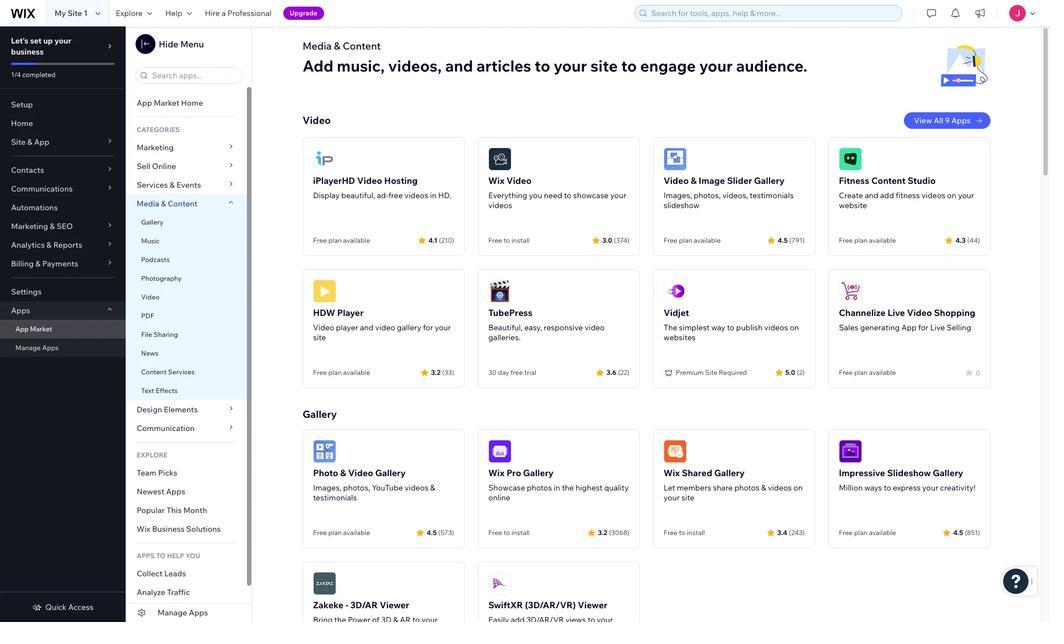Task type: vqa. For each thing, say whether or not it's contained in the screenshot.


Task type: locate. For each thing, give the bounding box(es) containing it.
1 vertical spatial on
[[790, 323, 799, 333]]

wix for wix shared gallery
[[664, 468, 680, 479]]

marketing inside popup button
[[11, 222, 48, 232]]

0 horizontal spatial photos
[[527, 483, 552, 493]]

1 vertical spatial 3.2
[[598, 529, 607, 537]]

testimonials inside video & image slider gallery images, photos, videos, testimonials slideshow
[[750, 191, 794, 201]]

studio
[[908, 175, 936, 186]]

1 video from the left
[[375, 323, 395, 333]]

wix business solutions link
[[126, 520, 247, 539]]

elements
[[164, 405, 198, 415]]

app market home link
[[126, 94, 247, 112]]

news link
[[126, 345, 247, 363]]

install for video
[[512, 236, 530, 245]]

0 horizontal spatial videos,
[[388, 56, 442, 76]]

free to install down online
[[488, 529, 530, 537]]

design elements link
[[126, 401, 247, 420]]

1 vertical spatial media
[[137, 199, 159, 209]]

free plan available down ways
[[839, 529, 896, 537]]

design
[[137, 405, 162, 415]]

manage down app market
[[15, 344, 41, 352]]

available down slideshow
[[694, 236, 721, 245]]

1 horizontal spatial 3.2
[[598, 529, 607, 537]]

on up "5.0 (2)"
[[790, 323, 799, 333]]

marketing down categories
[[137, 143, 174, 153]]

video & image slider gallery logo image
[[664, 148, 687, 171]]

videos, right music,
[[388, 56, 442, 76]]

0 vertical spatial videos,
[[388, 56, 442, 76]]

0 vertical spatial site
[[68, 8, 82, 18]]

manage apps down analyze traffic link
[[158, 609, 208, 619]]

free down hosting
[[388, 191, 403, 201]]

& left reports
[[46, 240, 52, 250]]

& down the services & events
[[161, 199, 166, 209]]

for inside 'hdw player video player and video gallery for your site'
[[423, 323, 433, 333]]

videos inside "wix video everything you need to showcase your videos"
[[488, 201, 512, 211]]

2 vertical spatial site
[[705, 369, 717, 377]]

install down members
[[687, 529, 705, 537]]

0 vertical spatial media
[[303, 40, 332, 52]]

to down everything
[[504, 236, 510, 245]]

& up contacts on the top of the page
[[27, 137, 32, 147]]

a
[[222, 8, 226, 18]]

live left selling
[[930, 323, 945, 333]]

zakeke - 3d/ar viewer
[[313, 600, 409, 611]]

photo & video gallery logo image
[[313, 440, 336, 464]]

video down hdw
[[313, 323, 334, 333]]

wix inside "wix video everything you need to showcase your videos"
[[488, 175, 505, 186]]

& left seo
[[50, 222, 55, 232]]

3.2 left (33)
[[431, 369, 441, 377]]

analyze traffic
[[137, 588, 190, 598]]

slideshow
[[664, 201, 700, 211]]

free plan available down website
[[839, 236, 896, 245]]

sidebar element containing let's set up your business
[[0, 26, 126, 623]]

available down add
[[869, 236, 896, 245]]

0 horizontal spatial and
[[360, 323, 374, 333]]

wix video logo image
[[488, 148, 512, 171]]

& inside marketing & seo popup button
[[50, 222, 55, 232]]

& inside the media & content link
[[161, 199, 166, 209]]

1 vertical spatial photos,
[[343, 483, 370, 493]]

0 vertical spatial testimonials
[[750, 191, 794, 201]]

fitness
[[839, 175, 870, 186]]

1 vertical spatial manage apps
[[158, 609, 208, 619]]

video
[[375, 323, 395, 333], [585, 323, 605, 333]]

site for my
[[68, 8, 82, 18]]

2 horizontal spatial 4.5
[[953, 529, 963, 537]]

simplest
[[679, 323, 710, 333]]

4.3
[[956, 236, 966, 244]]

vidjet logo image
[[664, 280, 687, 303]]

1 vertical spatial free
[[511, 369, 523, 377]]

free plan available for gallery
[[313, 529, 370, 537]]

home inside 'link'
[[11, 119, 33, 128]]

install down the showcase
[[512, 529, 530, 537]]

audience.
[[736, 56, 808, 76]]

content up music,
[[343, 40, 381, 52]]

app up categories
[[137, 98, 152, 108]]

and left articles
[[445, 56, 473, 76]]

1 vertical spatial home
[[11, 119, 33, 128]]

plan up zakeke - 3d/ar viewer logo
[[328, 529, 342, 537]]

2 vertical spatial site
[[682, 493, 694, 503]]

file
[[141, 331, 152, 339]]

channelize live video shopping logo image
[[839, 280, 862, 303]]

0 horizontal spatial site
[[11, 137, 25, 147]]

hdw player logo image
[[313, 280, 336, 303]]

video up pdf
[[141, 293, 160, 302]]

in inside iplayerhd video hosting display beautiful, ad-free videos in hd.
[[430, 191, 437, 201]]

install for pro
[[512, 529, 530, 537]]

team picks link
[[126, 464, 247, 483]]

app market link
[[0, 320, 126, 339]]

photos, inside video & image slider gallery images, photos, videos, testimonials slideshow
[[694, 191, 721, 201]]

site inside 'hdw player video player and video gallery for your site'
[[313, 333, 326, 343]]

1 vertical spatial marketing
[[11, 222, 48, 232]]

1 horizontal spatial in
[[554, 483, 560, 493]]

selling
[[947, 323, 971, 333]]

videos right publish
[[764, 323, 788, 333]]

to right articles
[[535, 56, 550, 76]]

for for player
[[423, 323, 433, 333]]

market down apps dropdown button
[[30, 325, 52, 334]]

photos
[[527, 483, 552, 493], [735, 483, 760, 493]]

1 horizontal spatial media
[[303, 40, 332, 52]]

& up 4.5 (573) at the left
[[430, 483, 435, 493]]

app down home 'link'
[[34, 137, 49, 147]]

business
[[152, 525, 185, 535]]

0 vertical spatial live
[[888, 308, 905, 319]]

0 horizontal spatial video
[[375, 323, 395, 333]]

impressive slideshow gallery logo image
[[839, 440, 862, 464]]

0 vertical spatial images,
[[664, 191, 692, 201]]

your inside impressive slideshow gallery million ways to express your creativity!
[[922, 483, 939, 493]]

1 horizontal spatial testimonials
[[750, 191, 794, 201]]

media up add
[[303, 40, 332, 52]]

design elements
[[137, 405, 198, 415]]

0 horizontal spatial media
[[137, 199, 159, 209]]

viewer
[[380, 600, 409, 611], [578, 600, 607, 611]]

gallery up share
[[714, 468, 745, 479]]

traffic
[[167, 588, 190, 598]]

install down everything
[[512, 236, 530, 245]]

video up "beautiful,"
[[357, 175, 382, 186]]

0 vertical spatial market
[[154, 98, 179, 108]]

free to install down everything
[[488, 236, 530, 245]]

to right need at the top of the page
[[564, 191, 571, 201]]

add
[[303, 56, 333, 76]]

settings link
[[0, 283, 126, 302]]

1 vertical spatial live
[[930, 323, 945, 333]]

1 horizontal spatial market
[[154, 98, 179, 108]]

manage apps
[[15, 344, 59, 352], [158, 609, 208, 619]]

plan for create
[[854, 236, 868, 245]]

photos inside the wix shared gallery let members share photos & videos on your site
[[735, 483, 760, 493]]

sales
[[839, 323, 858, 333]]

1 vertical spatial and
[[865, 191, 879, 201]]

2 horizontal spatial and
[[865, 191, 879, 201]]

wix pro gallery logo image
[[488, 440, 512, 464]]

video left shopping
[[907, 308, 932, 319]]

0 vertical spatial on
[[947, 191, 956, 201]]

free to install for video
[[488, 236, 530, 245]]

vidjet
[[664, 308, 689, 319]]

video down video & image slider gallery logo
[[664, 175, 689, 186]]

& inside video & image slider gallery images, photos, videos, testimonials slideshow
[[691, 175, 697, 186]]

apps inside "link"
[[952, 116, 971, 126]]

online
[[152, 162, 176, 171]]

trial
[[524, 369, 536, 377]]

hdw player video player and video gallery for your site
[[313, 308, 451, 343]]

free to install for shared
[[664, 529, 705, 537]]

video inside "wix video everything you need to showcase your videos"
[[507, 175, 532, 186]]

gallery right slider
[[754, 175, 785, 186]]

plan down "million"
[[854, 529, 868, 537]]

way
[[711, 323, 725, 333]]

4.5 (791)
[[778, 236, 805, 244]]

marketing for marketing
[[137, 143, 174, 153]]

& inside billing & payments popup button
[[35, 259, 41, 269]]

free plan available for display
[[313, 236, 370, 245]]

1 horizontal spatial 4.5
[[778, 236, 788, 244]]

1 vertical spatial site
[[313, 333, 326, 343]]

1 horizontal spatial manage
[[158, 609, 187, 619]]

0 horizontal spatial 3.2
[[431, 369, 441, 377]]

0 vertical spatial in
[[430, 191, 437, 201]]

on right fitness
[[947, 191, 956, 201]]

media inside 'media & content add music, videos, and articles to your site to engage your audience.'
[[303, 40, 332, 52]]

to inside impressive slideshow gallery million ways to express your creativity!
[[884, 483, 891, 493]]

zakeke - 3d/ar viewer logo image
[[313, 573, 336, 596]]

2 photos from the left
[[735, 483, 760, 493]]

and inside "fitness content studio create and add fitness videos on your website"
[[865, 191, 879, 201]]

wix down popular
[[137, 525, 150, 535]]

& inside the wix shared gallery let members share photos & videos on your site
[[761, 483, 766, 493]]

analytics & reports button
[[0, 236, 126, 255]]

& for media & content
[[161, 199, 166, 209]]

explore
[[137, 451, 168, 460]]

free for player
[[313, 369, 327, 377]]

marketing for marketing & seo
[[11, 222, 48, 232]]

services down the news link
[[168, 368, 195, 377]]

& inside site & app dropdown button
[[27, 137, 32, 147]]

content inside 'media & content add music, videos, and articles to your site to engage your audience.'
[[343, 40, 381, 52]]

& for services & events
[[170, 180, 175, 190]]

media for media & content add music, videos, and articles to your site to engage your audience.
[[303, 40, 332, 52]]

4.5 left (573)
[[427, 529, 437, 537]]

1 horizontal spatial images,
[[664, 191, 692, 201]]

images, down video & image slider gallery logo
[[664, 191, 692, 201]]

& right billing
[[35, 259, 41, 269]]

services down sell online
[[137, 180, 168, 190]]

2 for from the left
[[918, 323, 929, 333]]

4.5 left (851)
[[953, 529, 963, 537]]

1 sidebar element from the left
[[0, 26, 126, 623]]

1 horizontal spatial viewer
[[578, 600, 607, 611]]

sidebar element
[[0, 26, 126, 623], [126, 26, 252, 623]]

marketing
[[137, 143, 174, 153], [11, 222, 48, 232]]

0 vertical spatial manage apps
[[15, 344, 59, 352]]

gallery up creativity!
[[933, 468, 963, 479]]

fitness content studio logo image
[[839, 148, 862, 171]]

0 horizontal spatial manage apps
[[15, 344, 59, 352]]

1 vertical spatial site
[[11, 137, 25, 147]]

free plan available down display at the left
[[313, 236, 370, 245]]

video inside video & image slider gallery images, photos, videos, testimonials slideshow
[[664, 175, 689, 186]]

hdw
[[313, 308, 335, 319]]

business
[[11, 47, 44, 57]]

videos
[[405, 191, 428, 201], [922, 191, 946, 201], [488, 201, 512, 211], [764, 323, 788, 333], [405, 483, 429, 493], [768, 483, 792, 493]]

1 horizontal spatial live
[[930, 323, 945, 333]]

wix
[[488, 175, 505, 186], [488, 468, 505, 479], [664, 468, 680, 479], [137, 525, 150, 535]]

wix up everything
[[488, 175, 505, 186]]

0 vertical spatial services
[[137, 180, 168, 190]]

explore
[[116, 8, 143, 18]]

0 horizontal spatial marketing
[[11, 222, 48, 232]]

swiftxr (3d/ar/vr) viewer logo image
[[488, 573, 512, 596]]

wix up the 'let'
[[664, 468, 680, 479]]

photos,
[[694, 191, 721, 201], [343, 483, 370, 493]]

content up add
[[872, 175, 906, 186]]

app right generating
[[902, 323, 917, 333]]

hide menu
[[159, 39, 204, 50]]

free right "day"
[[511, 369, 523, 377]]

video inside "channelize live video shopping sales generating app for live selling"
[[907, 308, 932, 319]]

1 horizontal spatial videos,
[[723, 191, 748, 201]]

free plan available up zakeke - 3d/ar viewer logo
[[313, 529, 370, 537]]

1 horizontal spatial site
[[591, 56, 618, 76]]

photos, left "youtube" on the left of the page
[[343, 483, 370, 493]]

0 vertical spatial site
[[591, 56, 618, 76]]

2 viewer from the left
[[578, 600, 607, 611]]

video & image slider gallery images, photos, videos, testimonials slideshow
[[664, 175, 794, 211]]

my site 1
[[55, 8, 88, 18]]

easy,
[[524, 323, 542, 333]]

0 horizontal spatial 4.5
[[427, 529, 437, 537]]

file sharing
[[141, 331, 178, 339]]

& left "image"
[[691, 175, 697, 186]]

content services link
[[126, 363, 247, 382]]

plan for player
[[328, 369, 342, 377]]

2 sidebar element from the left
[[126, 26, 252, 623]]

free for create
[[839, 236, 853, 245]]

videos inside vidjet the simplest way to publish videos on websites
[[764, 323, 788, 333]]

30 day free trial
[[488, 369, 536, 377]]

video right responsive
[[585, 323, 605, 333]]

0 horizontal spatial in
[[430, 191, 437, 201]]

to inside vidjet the simplest way to publish videos on websites
[[727, 323, 735, 333]]

sidebar element containing hide menu
[[126, 26, 252, 623]]

1 vertical spatial videos,
[[723, 191, 748, 201]]

& for marketing & seo
[[50, 222, 55, 232]]

1 horizontal spatial and
[[445, 56, 473, 76]]

apps inside dropdown button
[[11, 306, 30, 316]]

0 horizontal spatial photos,
[[343, 483, 370, 493]]

apps down app market link
[[42, 344, 59, 352]]

1 horizontal spatial photos
[[735, 483, 760, 493]]

testimonials down photo
[[313, 493, 357, 503]]

showcase
[[488, 483, 525, 493]]

sell online
[[137, 162, 176, 171]]

for inside "channelize live video shopping sales generating app for live selling"
[[918, 323, 929, 333]]

wix left pro
[[488, 468, 505, 479]]

videos down hosting
[[405, 191, 428, 201]]

images, down photo
[[313, 483, 342, 493]]

Search for tools, apps, help & more... field
[[648, 6, 899, 21]]

0 vertical spatial free
[[388, 191, 403, 201]]

testimonials
[[750, 191, 794, 201], [313, 493, 357, 503]]

and left add
[[865, 191, 879, 201]]

wix inside the wix shared gallery let members share photos & videos on your site
[[664, 468, 680, 479]]

1 photos from the left
[[527, 483, 552, 493]]

0 horizontal spatial site
[[313, 333, 326, 343]]

1 viewer from the left
[[380, 600, 409, 611]]

impressive
[[839, 468, 885, 479]]

wix shared gallery logo image
[[664, 440, 687, 464]]

4.5 for video & image slider gallery
[[778, 236, 788, 244]]

0 horizontal spatial images,
[[313, 483, 342, 493]]

manage down "traffic" on the left bottom of page
[[158, 609, 187, 619]]

1 horizontal spatial free
[[511, 369, 523, 377]]

& inside 'media & content add music, videos, and articles to your site to engage your audience.'
[[334, 40, 340, 52]]

1 horizontal spatial site
[[68, 8, 82, 18]]

and for hdw player
[[360, 323, 374, 333]]

you
[[529, 191, 542, 201]]

marketing link
[[126, 138, 247, 157]]

creativity!
[[940, 483, 976, 493]]

available down player
[[343, 369, 370, 377]]

for right the gallery
[[423, 323, 433, 333]]

1 vertical spatial market
[[30, 325, 52, 334]]

images, inside photo & video gallery images, photos, youtube videos & testimonials
[[313, 483, 342, 493]]

2 horizontal spatial site
[[705, 369, 717, 377]]

0 vertical spatial manage
[[15, 344, 41, 352]]

on up the (243)
[[794, 483, 803, 493]]

to down online
[[504, 529, 510, 537]]

0 horizontal spatial live
[[888, 308, 905, 319]]

0 horizontal spatial market
[[30, 325, 52, 334]]

site up contacts on the top of the page
[[11, 137, 25, 147]]

hire
[[205, 8, 220, 18]]

1 vertical spatial manage apps link
[[126, 604, 251, 623]]

0 horizontal spatial home
[[11, 119, 33, 128]]

text
[[141, 387, 154, 395]]

plan down player
[[328, 369, 342, 377]]

media down the services & events
[[137, 199, 159, 209]]

1 horizontal spatial photos,
[[694, 191, 721, 201]]

media for media & content
[[137, 199, 159, 209]]

1 for from the left
[[423, 323, 433, 333]]

free plan available down player
[[313, 369, 370, 377]]

help
[[167, 552, 184, 561]]

0 horizontal spatial viewer
[[380, 600, 409, 611]]

& left events
[[170, 180, 175, 190]]

0 vertical spatial photos,
[[694, 191, 721, 201]]

1 horizontal spatial marketing
[[137, 143, 174, 153]]

videos up 3.4
[[768, 483, 792, 493]]

free plan available for slider
[[664, 236, 721, 245]]

1 vertical spatial images,
[[313, 483, 342, 493]]

site left 1
[[68, 8, 82, 18]]

text effects link
[[126, 382, 247, 401]]

0 vertical spatial and
[[445, 56, 473, 76]]

testimonials down slider
[[750, 191, 794, 201]]

and inside 'hdw player video player and video gallery for your site'
[[360, 323, 374, 333]]

1 horizontal spatial video
[[585, 323, 605, 333]]

members
[[677, 483, 711, 493]]

& inside services & events link
[[170, 180, 175, 190]]

content
[[343, 40, 381, 52], [872, 175, 906, 186], [168, 199, 198, 209], [141, 368, 167, 377]]

3.4
[[777, 529, 787, 537]]

1 vertical spatial in
[[554, 483, 560, 493]]

(3d/ar/vr)
[[525, 600, 576, 611]]

gallery right pro
[[523, 468, 554, 479]]

plan down slideshow
[[679, 236, 692, 245]]

home
[[181, 98, 203, 108], [11, 119, 33, 128]]

photos left the
[[527, 483, 552, 493]]

(851)
[[965, 529, 980, 537]]

premium site required
[[676, 369, 747, 377]]

quick
[[45, 603, 67, 613]]

on inside vidjet the simplest way to publish videos on websites
[[790, 323, 799, 333]]

free plan available down generating
[[839, 369, 896, 377]]

1 vertical spatial services
[[168, 368, 195, 377]]

completed
[[22, 71, 55, 79]]

0 horizontal spatial testimonials
[[313, 493, 357, 503]]

for left selling
[[918, 323, 929, 333]]

2 video from the left
[[585, 323, 605, 333]]

& up music,
[[334, 40, 340, 52]]

photos, inside photo & video gallery images, photos, youtube videos & testimonials
[[343, 483, 370, 493]]

youtube
[[372, 483, 403, 493]]

plan down website
[[854, 236, 868, 245]]

video up everything
[[507, 175, 532, 186]]

engage
[[640, 56, 696, 76]]

your
[[55, 36, 71, 46], [554, 56, 587, 76], [699, 56, 733, 76], [610, 191, 626, 201], [958, 191, 974, 201], [435, 323, 451, 333], [922, 483, 939, 493], [664, 493, 680, 503]]

& for billing & payments
[[35, 259, 41, 269]]

available down photo & video gallery images, photos, youtube videos & testimonials
[[343, 529, 370, 537]]

the
[[664, 323, 677, 333]]

& inside analytics & reports dropdown button
[[46, 240, 52, 250]]

zakeke
[[313, 600, 343, 611]]

videos inside the wix shared gallery let members share photos & videos on your site
[[768, 483, 792, 493]]

photos right share
[[735, 483, 760, 493]]

free for showcase
[[488, 529, 502, 537]]

for
[[423, 323, 433, 333], [918, 323, 929, 333]]

0 horizontal spatial free
[[388, 191, 403, 201]]

swiftxr
[[488, 600, 523, 611]]

collect leads
[[137, 569, 186, 579]]

highest
[[576, 483, 603, 493]]

videos,
[[388, 56, 442, 76], [723, 191, 748, 201]]

available for gallery
[[343, 529, 370, 537]]

free inside iplayerhd video hosting display beautiful, ad-free videos in hd.
[[388, 191, 403, 201]]

required
[[719, 369, 747, 377]]

0 vertical spatial home
[[181, 98, 203, 108]]

0 vertical spatial marketing
[[137, 143, 174, 153]]

1 vertical spatial testimonials
[[313, 493, 357, 503]]

1 horizontal spatial for
[[918, 323, 929, 333]]

0 vertical spatial manage apps link
[[0, 339, 126, 358]]

0
[[976, 369, 980, 377]]

(2)
[[797, 369, 805, 377]]

free plan available for player
[[313, 369, 370, 377]]

& right share
[[761, 483, 766, 493]]

video inside 'hdw player video player and video gallery for your site'
[[313, 323, 334, 333]]

0 horizontal spatial for
[[423, 323, 433, 333]]

2 vertical spatial on
[[794, 483, 803, 493]]

3.0 (374)
[[602, 236, 630, 244]]

2 horizontal spatial site
[[682, 493, 694, 503]]

home down search apps... field
[[181, 98, 203, 108]]

videos left you at the right
[[488, 201, 512, 211]]

wix inside wix pro gallery showcase photos in the highest quality online
[[488, 468, 505, 479]]

contacts button
[[0, 161, 126, 180]]

2 vertical spatial and
[[360, 323, 374, 333]]

market for app market
[[30, 325, 52, 334]]

0 vertical spatial 3.2
[[431, 369, 441, 377]]



Task type: describe. For each thing, give the bounding box(es) containing it.
media & content link
[[126, 195, 247, 213]]

everything
[[488, 191, 527, 201]]

4.5 for photo & video gallery
[[427, 529, 437, 537]]

websites
[[664, 333, 696, 343]]

plan for gallery
[[328, 529, 342, 537]]

services & events
[[137, 180, 201, 190]]

app down settings
[[15, 325, 29, 334]]

photos inside wix pro gallery showcase photos in the highest quality online
[[527, 483, 552, 493]]

gallery inside photo & video gallery images, photos, youtube videos & testimonials
[[375, 468, 406, 479]]

free plan available for million
[[839, 529, 896, 537]]

videos inside "fitness content studio create and add fitness videos on your website"
[[922, 191, 946, 201]]

fitness content studio create and add fitness videos on your website
[[839, 175, 974, 211]]

& for media & content add music, videos, and articles to your site to engage your audience.
[[334, 40, 340, 52]]

team picks
[[137, 469, 177, 479]]

display
[[313, 191, 340, 201]]

ad-
[[377, 191, 388, 201]]

4.5 (573)
[[427, 529, 454, 537]]

gallery up 'photo & video gallery logo'
[[303, 408, 337, 421]]

available for display
[[343, 236, 370, 245]]

3.6 (22)
[[607, 369, 630, 377]]

generating
[[860, 323, 900, 333]]

marketing & seo button
[[0, 217, 126, 236]]

install for shared
[[687, 529, 705, 537]]

gallery inside wix pro gallery showcase photos in the highest quality online
[[523, 468, 554, 479]]

hide
[[159, 39, 178, 50]]

free to install for pro
[[488, 529, 530, 537]]

to inside "wix video everything you need to showcase your videos"
[[564, 191, 571, 201]]

testimonials inside photo & video gallery images, photos, youtube videos & testimonials
[[313, 493, 357, 503]]

content inside "fitness content studio create and add fitness videos on your website"
[[872, 175, 906, 186]]

plan for million
[[854, 529, 868, 537]]

payments
[[42, 259, 78, 269]]

video inside photo & video gallery images, photos, youtube videos & testimonials
[[348, 468, 373, 479]]

pdf link
[[126, 307, 247, 326]]

gallery
[[397, 323, 421, 333]]

view all 9 apps link
[[904, 112, 991, 129]]

impressive slideshow gallery million ways to express your creativity!
[[839, 468, 976, 493]]

contacts
[[11, 165, 44, 175]]

music,
[[337, 56, 385, 76]]

site for premium
[[705, 369, 717, 377]]

tubepress
[[488, 308, 533, 319]]

beautiful,
[[341, 191, 375, 201]]

free for million
[[839, 529, 853, 537]]

automations link
[[0, 198, 126, 217]]

gallery inside impressive slideshow gallery million ways to express your creativity!
[[933, 468, 963, 479]]

site & app
[[11, 137, 49, 147]]

wix for wix video
[[488, 175, 505, 186]]

media & content
[[137, 199, 198, 209]]

4.1
[[428, 236, 437, 244]]

day
[[498, 369, 509, 377]]

website
[[839, 201, 867, 211]]

upgrade button
[[283, 7, 324, 20]]

iplayerhd video hosting logo image
[[313, 148, 336, 171]]

let's
[[11, 36, 28, 46]]

billing & payments button
[[0, 255, 126, 273]]

and for fitness content studio
[[865, 191, 879, 201]]

your inside 'hdw player video player and video gallery for your site'
[[435, 323, 451, 333]]

available for slider
[[694, 236, 721, 245]]

wix inside sidebar element
[[137, 525, 150, 535]]

tubepress logo image
[[488, 280, 512, 303]]

video inside iplayerhd video hosting display beautiful, ad-free videos in hd.
[[357, 175, 382, 186]]

video up iplayerhd video hosting logo
[[303, 114, 331, 127]]

automations
[[11, 203, 58, 213]]

videos, inside 'media & content add music, videos, and articles to your site to engage your audience.'
[[388, 56, 442, 76]]

photo & video gallery images, photos, youtube videos & testimonials
[[313, 468, 435, 503]]

wix for wix pro gallery
[[488, 468, 505, 479]]

& for video & image slider gallery images, photos, videos, testimonials slideshow
[[691, 175, 697, 186]]

1
[[84, 8, 88, 18]]

news
[[141, 350, 158, 358]]

to down members
[[679, 529, 685, 537]]

responsive
[[544, 323, 583, 333]]

free for let
[[664, 529, 678, 537]]

available for player
[[343, 369, 370, 377]]

player
[[337, 308, 364, 319]]

free for slider
[[664, 236, 678, 245]]

iplayerhd video hosting display beautiful, ad-free videos in hd.
[[313, 175, 452, 201]]

events
[[176, 180, 201, 190]]

sell online link
[[126, 157, 247, 176]]

0 horizontal spatial manage
[[15, 344, 41, 352]]

help button
[[159, 0, 198, 26]]

express
[[893, 483, 921, 493]]

all
[[934, 116, 943, 126]]

file sharing link
[[126, 326, 247, 345]]

site inside dropdown button
[[11, 137, 25, 147]]

1 horizontal spatial home
[[181, 98, 203, 108]]

plan for slider
[[679, 236, 692, 245]]

app market home
[[137, 98, 203, 108]]

analyze
[[137, 588, 165, 598]]

to
[[156, 552, 165, 561]]

view
[[914, 116, 932, 126]]

Search apps... field
[[149, 68, 238, 83]]

popular this month link
[[126, 502, 247, 520]]

categories
[[137, 126, 180, 134]]

let
[[664, 483, 675, 493]]

professional
[[228, 8, 272, 18]]

add
[[880, 191, 894, 201]]

wix video everything you need to showcase your videos
[[488, 175, 626, 211]]

market for app market home
[[154, 98, 179, 108]]

(791)
[[789, 236, 805, 244]]

galleries.
[[488, 333, 521, 343]]

seo
[[57, 222, 73, 232]]

wix pro gallery showcase photos in the highest quality online
[[488, 468, 629, 503]]

free plan available for create
[[839, 236, 896, 245]]

podcasts
[[141, 256, 170, 264]]

gallery up music
[[141, 218, 163, 227]]

plan down sales
[[854, 369, 868, 377]]

& for analytics & reports
[[46, 240, 52, 250]]

content down news at the left bottom of the page
[[141, 368, 167, 377]]

3.2 (3068)
[[598, 529, 630, 537]]

app inside "channelize live video shopping sales generating app for live selling"
[[902, 323, 917, 333]]

beautiful,
[[488, 323, 523, 333]]

your inside the wix shared gallery let members share photos & videos on your site
[[664, 493, 680, 503]]

to left engage
[[621, 56, 637, 76]]

articles
[[477, 56, 531, 76]]

3.2 for hdw player
[[431, 369, 441, 377]]

music
[[141, 237, 160, 245]]

& for site & app
[[27, 137, 32, 147]]

4.5 for impressive slideshow gallery
[[953, 529, 963, 537]]

gallery inside video & image slider gallery images, photos, videos, testimonials slideshow
[[754, 175, 785, 186]]

content up gallery link
[[168, 199, 198, 209]]

pro
[[507, 468, 521, 479]]

hide menu button
[[136, 34, 204, 54]]

quality
[[604, 483, 629, 493]]

videos, inside video & image slider gallery images, photos, videos, testimonials slideshow
[[723, 191, 748, 201]]

5.0
[[785, 369, 795, 377]]

your inside let's set up your business
[[55, 36, 71, 46]]

sell
[[137, 162, 150, 171]]

hd.
[[438, 191, 452, 201]]

gallery inside the wix shared gallery let members share photos & videos on your site
[[714, 468, 745, 479]]

1 vertical spatial manage
[[158, 609, 187, 619]]

free for display
[[313, 236, 327, 245]]

apps down analyze traffic link
[[189, 609, 208, 619]]

up
[[43, 36, 53, 46]]

(3068)
[[609, 529, 630, 537]]

your inside "wix video everything you need to showcase your videos"
[[610, 191, 626, 201]]

app inside dropdown button
[[34, 137, 49, 147]]

apps button
[[0, 302, 126, 320]]

5.0 (2)
[[785, 369, 805, 377]]

view all 9 apps
[[914, 116, 971, 126]]

& for photo & video gallery images, photos, youtube videos & testimonials
[[340, 468, 346, 479]]

1 horizontal spatial manage apps
[[158, 609, 208, 619]]

need
[[544, 191, 562, 201]]

player
[[336, 323, 358, 333]]

available for million
[[869, 529, 896, 537]]

1/4 completed
[[11, 71, 55, 79]]

(243)
[[789, 529, 805, 537]]

images, inside video & image slider gallery images, photos, videos, testimonials slideshow
[[664, 191, 692, 201]]

quick access
[[45, 603, 94, 613]]

in inside wix pro gallery showcase photos in the highest quality online
[[554, 483, 560, 493]]

newest apps link
[[126, 483, 247, 502]]

for for live
[[918, 323, 929, 333]]

video inside 'hdw player video player and video gallery for your site'
[[375, 323, 395, 333]]

the
[[562, 483, 574, 493]]

on inside "fitness content studio create and add fitness videos on your website"
[[947, 191, 956, 201]]

on inside the wix shared gallery let members share photos & videos on your site
[[794, 483, 803, 493]]

1/4
[[11, 71, 21, 79]]

available down generating
[[869, 369, 896, 377]]

vidjet the simplest way to publish videos on websites
[[664, 308, 799, 343]]

billing
[[11, 259, 34, 269]]

video inside tubepress beautiful, easy, responsive video galleries.
[[585, 323, 605, 333]]

photography link
[[126, 270, 247, 288]]

services & events link
[[126, 176, 247, 195]]

apps up this
[[166, 487, 185, 497]]

(44)
[[967, 236, 980, 244]]

free for gallery
[[313, 529, 327, 537]]

plan for display
[[328, 236, 342, 245]]

available for create
[[869, 236, 896, 245]]

and inside 'media & content add music, videos, and articles to your site to engage your audience.'
[[445, 56, 473, 76]]

videos inside photo & video gallery images, photos, youtube videos & testimonials
[[405, 483, 429, 493]]

communication link
[[126, 420, 247, 438]]

your inside "fitness content studio create and add fitness videos on your website"
[[958, 191, 974, 201]]

site inside 'media & content add music, videos, and articles to your site to engage your audience.'
[[591, 56, 618, 76]]

3.2 for wix pro gallery
[[598, 529, 607, 537]]

photo
[[313, 468, 338, 479]]

site inside the wix shared gallery let members share photos & videos on your site
[[682, 493, 694, 503]]

apps
[[137, 552, 155, 561]]

free for you
[[488, 236, 502, 245]]

videos inside iplayerhd video hosting display beautiful, ad-free videos in hd.
[[405, 191, 428, 201]]

image
[[699, 175, 725, 186]]



